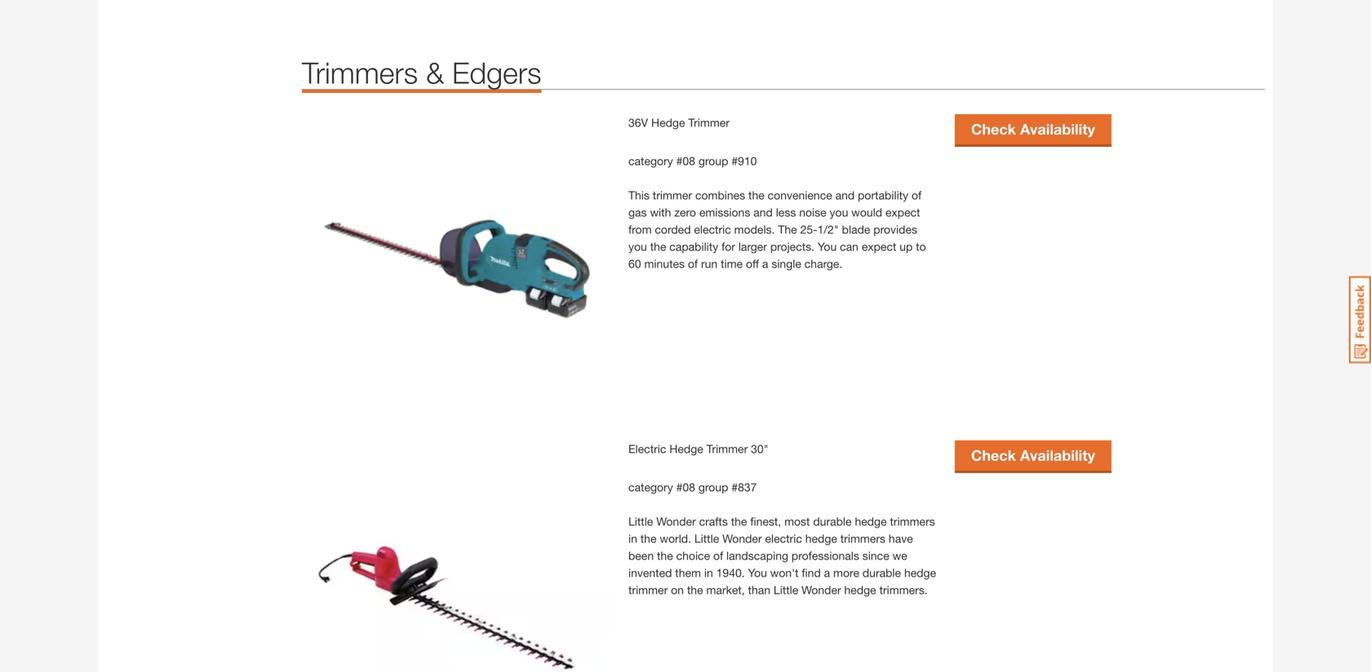 Task type: vqa. For each thing, say whether or not it's contained in the screenshot.
longer
no



Task type: locate. For each thing, give the bounding box(es) containing it.
you down 1/2"
[[818, 240, 837, 253]]

1 horizontal spatial electric
[[765, 532, 802, 545]]

trimmers up the have
[[890, 515, 935, 528]]

durable down since
[[863, 566, 901, 580]]

1 horizontal spatial trimmers
[[890, 515, 935, 528]]

#08
[[676, 154, 695, 168], [676, 481, 695, 494]]

of up 1940.
[[713, 549, 723, 563]]

0 vertical spatial trimmer
[[688, 116, 730, 129]]

in up been at bottom left
[[628, 532, 637, 545]]

1 #08 from the top
[[676, 154, 695, 168]]

1 vertical spatial trimmer
[[628, 583, 668, 597]]

hedge up category #08 group #837
[[670, 442, 703, 456]]

1 group from the top
[[699, 154, 728, 168]]

1 vertical spatial trimmer
[[707, 442, 748, 456]]

expect
[[886, 206, 920, 219], [862, 240, 897, 253]]

crafts
[[699, 515, 728, 528]]

2 horizontal spatial wonder
[[802, 583, 841, 597]]

36v hedge trimmer link
[[628, 116, 730, 129]]

1 category from the top
[[628, 154, 673, 168]]

electric
[[694, 223, 731, 236], [765, 532, 802, 545]]

0 vertical spatial trimmer
[[653, 188, 692, 202]]

2 group from the top
[[699, 481, 728, 494]]

models.
[[734, 223, 775, 236]]

trimmer left the 30"
[[707, 442, 748, 456]]

world.
[[660, 532, 691, 545]]

0 vertical spatial you
[[818, 240, 837, 253]]

0 vertical spatial wonder
[[656, 515, 696, 528]]

trimmer
[[688, 116, 730, 129], [707, 442, 748, 456]]

1 vertical spatial in
[[704, 566, 713, 580]]

1 vertical spatial and
[[754, 206, 773, 219]]

a right the off
[[762, 257, 768, 270]]

the up minutes
[[650, 240, 666, 253]]

0 vertical spatial check availability
[[971, 120, 1095, 138]]

category #08 group #910
[[628, 154, 757, 168]]

0 vertical spatial category
[[628, 154, 673, 168]]

1 vertical spatial group
[[699, 481, 728, 494]]

up
[[900, 240, 913, 253]]

1 horizontal spatial of
[[713, 549, 723, 563]]

0 horizontal spatial trimmers
[[841, 532, 886, 545]]

36v
[[628, 116, 648, 129]]

wonder down the "find"
[[802, 583, 841, 597]]

a
[[762, 257, 768, 270], [824, 566, 830, 580]]

0 horizontal spatial in
[[628, 532, 637, 545]]

you down landscaping at the right bottom
[[748, 566, 767, 580]]

0 horizontal spatial a
[[762, 257, 768, 270]]

trimmer
[[653, 188, 692, 202], [628, 583, 668, 597]]

#837
[[732, 481, 757, 494]]

#08 down the 36v hedge trimmer link
[[676, 154, 695, 168]]

0 vertical spatial group
[[699, 154, 728, 168]]

1 vertical spatial you
[[628, 240, 647, 253]]

1 vertical spatial check availability link
[[955, 441, 1112, 471]]

0 vertical spatial durable
[[813, 515, 852, 528]]

expect down 'provides'
[[862, 240, 897, 253]]

1 horizontal spatial wonder
[[722, 532, 762, 545]]

2 availability from the top
[[1020, 447, 1095, 464]]

check availability
[[971, 120, 1095, 138], [971, 447, 1095, 464]]

1 vertical spatial check availability
[[971, 447, 1095, 464]]

0 vertical spatial availability
[[1020, 120, 1095, 138]]

trimmers up since
[[841, 532, 886, 545]]

of right portability
[[912, 188, 922, 202]]

landscaping
[[726, 549, 788, 563]]

0 vertical spatial a
[[762, 257, 768, 270]]

0 horizontal spatial little
[[628, 515, 653, 528]]

of left run
[[688, 257, 698, 270]]

2 category from the top
[[628, 481, 673, 494]]

little down crafts at the right
[[694, 532, 719, 545]]

0 vertical spatial you
[[830, 206, 848, 219]]

0 vertical spatial check
[[971, 120, 1016, 138]]

little wonder crafts the finest, most durable hedge trimmers in the world. little wonder electric hedge trimmers have been the choice of landscaping professionals since we invented them in 1940. you won't find a more durable hedge trimmer on the market, than little wonder hedge trimmers.
[[628, 515, 936, 597]]

portability
[[858, 188, 909, 202]]

electric hedge trimmer 30"
[[628, 442, 769, 456]]

durable up 'professionals'
[[813, 515, 852, 528]]

2 #08 from the top
[[676, 481, 695, 494]]

little up been at bottom left
[[628, 515, 653, 528]]

wonder up the world.
[[656, 515, 696, 528]]

electric hedge trimmer 30" image
[[302, 441, 612, 673]]

trimmer up with
[[653, 188, 692, 202]]

edgers
[[452, 55, 541, 90]]

minutes
[[644, 257, 685, 270]]

of
[[912, 188, 922, 202], [688, 257, 698, 270], [713, 549, 723, 563]]

you inside little wonder crafts the finest, most durable hedge trimmers in the world. little wonder electric hedge trimmers have been the choice of landscaping professionals since we invented them in 1940. you won't find a more durable hedge trimmer on the market, than little wonder hedge trimmers.
[[748, 566, 767, 580]]

been
[[628, 549, 654, 563]]

larger
[[739, 240, 767, 253]]

1 horizontal spatial a
[[824, 566, 830, 580]]

in
[[628, 532, 637, 545], [704, 566, 713, 580]]

1 vertical spatial hedge
[[670, 442, 703, 456]]

1 vertical spatial electric
[[765, 532, 802, 545]]

hedge down more
[[844, 583, 876, 597]]

most
[[784, 515, 810, 528]]

0 horizontal spatial electric
[[694, 223, 731, 236]]

1 check from the top
[[971, 120, 1016, 138]]

feedback link image
[[1349, 276, 1371, 364]]

category up the this
[[628, 154, 673, 168]]

trimmer down invented
[[628, 583, 668, 597]]

you
[[830, 206, 848, 219], [628, 240, 647, 253]]

check availability link
[[955, 114, 1112, 144], [955, 441, 1112, 471]]

the right on
[[687, 583, 703, 597]]

2 horizontal spatial little
[[774, 583, 798, 597]]

group left the #910
[[699, 154, 728, 168]]

1 vertical spatial a
[[824, 566, 830, 580]]

0 vertical spatial electric
[[694, 223, 731, 236]]

0 vertical spatial of
[[912, 188, 922, 202]]

you
[[818, 240, 837, 253], [748, 566, 767, 580]]

1 vertical spatial little
[[694, 532, 719, 545]]

hedge up trimmers.
[[904, 566, 936, 580]]

can
[[840, 240, 859, 253]]

hedge
[[855, 515, 887, 528], [805, 532, 837, 545], [904, 566, 936, 580], [844, 583, 876, 597]]

won't
[[770, 566, 799, 580]]

durable
[[813, 515, 852, 528], [863, 566, 901, 580]]

2 vertical spatial wonder
[[802, 583, 841, 597]]

group
[[699, 154, 728, 168], [699, 481, 728, 494]]

1 horizontal spatial you
[[818, 240, 837, 253]]

and up models.
[[754, 206, 773, 219]]

1 check availability from the top
[[971, 120, 1095, 138]]

projects.
[[770, 240, 815, 253]]

2 check availability link from the top
[[955, 441, 1112, 471]]

check
[[971, 120, 1016, 138], [971, 447, 1016, 464]]

group for #910
[[699, 154, 728, 168]]

group left #837 at bottom right
[[699, 481, 728, 494]]

time
[[721, 257, 743, 270]]

1 vertical spatial availability
[[1020, 447, 1095, 464]]

emissions
[[699, 206, 750, 219]]

and up would
[[835, 188, 855, 202]]

finest,
[[750, 515, 781, 528]]

availability for first check availability 'link' from the top
[[1020, 120, 1095, 138]]

category
[[628, 154, 673, 168], [628, 481, 673, 494]]

1 vertical spatial #08
[[676, 481, 695, 494]]

hedge up since
[[855, 515, 887, 528]]

0 horizontal spatial you
[[748, 566, 767, 580]]

zero
[[674, 206, 696, 219]]

with
[[650, 206, 671, 219]]

you down from
[[628, 240, 647, 253]]

group for #837
[[699, 481, 728, 494]]

0 horizontal spatial of
[[688, 257, 698, 270]]

hedge right the 36v
[[651, 116, 685, 129]]

#08 down electric hedge trimmer 30"
[[676, 481, 695, 494]]

a inside little wonder crafts the finest, most durable hedge trimmers in the world. little wonder electric hedge trimmers have been the choice of landscaping professionals since we invented them in 1940. you won't find a more durable hedge trimmer on the market, than little wonder hedge trimmers.
[[824, 566, 830, 580]]

since
[[863, 549, 889, 563]]

of inside little wonder crafts the finest, most durable hedge trimmers in the world. little wonder electric hedge trimmers have been the choice of landscaping professionals since we invented them in 1940. you won't find a more durable hedge trimmer on the market, than little wonder hedge trimmers.
[[713, 549, 723, 563]]

trimmers
[[890, 515, 935, 528], [841, 532, 886, 545]]

#910
[[732, 154, 757, 168]]

a right the "find"
[[824, 566, 830, 580]]

#08 for trimmer
[[676, 154, 695, 168]]

availability
[[1020, 120, 1095, 138], [1020, 447, 1095, 464]]

you up 1/2"
[[830, 206, 848, 219]]

wonder up landscaping at the right bottom
[[722, 532, 762, 545]]

expect up 'provides'
[[886, 206, 920, 219]]

electric inside little wonder crafts the finest, most durable hedge trimmers in the world. little wonder electric hedge trimmers have been the choice of landscaping professionals since we invented them in 1940. you won't find a more durable hedge trimmer on the market, than little wonder hedge trimmers.
[[765, 532, 802, 545]]

charge.
[[805, 257, 843, 270]]

and
[[835, 188, 855, 202], [754, 206, 773, 219]]

professionals
[[792, 549, 859, 563]]

electric down most
[[765, 532, 802, 545]]

trimmer up category #08 group #910
[[688, 116, 730, 129]]

36v hedge trimmer image
[[302, 114, 612, 424]]

hedge
[[651, 116, 685, 129], [670, 442, 703, 456]]

36v hedge trimmer
[[628, 116, 730, 129]]

0 horizontal spatial and
[[754, 206, 773, 219]]

2 vertical spatial little
[[774, 583, 798, 597]]

single
[[772, 257, 801, 270]]

1 horizontal spatial and
[[835, 188, 855, 202]]

1 vertical spatial category
[[628, 481, 673, 494]]

1 check availability link from the top
[[955, 114, 1112, 144]]

little
[[628, 515, 653, 528], [694, 532, 719, 545], [774, 583, 798, 597]]

0 vertical spatial hedge
[[651, 116, 685, 129]]

electric down the emissions
[[694, 223, 731, 236]]

1 horizontal spatial durable
[[863, 566, 901, 580]]

1 horizontal spatial in
[[704, 566, 713, 580]]

choice
[[676, 549, 710, 563]]

1 availability from the top
[[1020, 120, 1095, 138]]

the
[[749, 188, 765, 202], [650, 240, 666, 253], [731, 515, 747, 528], [641, 532, 657, 545], [657, 549, 673, 563], [687, 583, 703, 597]]

blade
[[842, 223, 870, 236]]

in right them
[[704, 566, 713, 580]]

2 vertical spatial of
[[713, 549, 723, 563]]

1 vertical spatial wonder
[[722, 532, 762, 545]]

wonder
[[656, 515, 696, 528], [722, 532, 762, 545], [802, 583, 841, 597]]

0 vertical spatial little
[[628, 515, 653, 528]]

0 vertical spatial check availability link
[[955, 114, 1112, 144]]

trimmers
[[302, 55, 418, 90]]

0 horizontal spatial durable
[[813, 515, 852, 528]]

1 vertical spatial trimmers
[[841, 532, 886, 545]]

0 vertical spatial #08
[[676, 154, 695, 168]]

0 horizontal spatial you
[[628, 240, 647, 253]]

1 vertical spatial expect
[[862, 240, 897, 253]]

1 vertical spatial check
[[971, 447, 1016, 464]]

hedge for electric
[[670, 442, 703, 456]]

category down 'electric'
[[628, 481, 673, 494]]

0 horizontal spatial wonder
[[656, 515, 696, 528]]

0 vertical spatial in
[[628, 532, 637, 545]]

1 vertical spatial you
[[748, 566, 767, 580]]

little down won't
[[774, 583, 798, 597]]



Task type: describe. For each thing, give the bounding box(es) containing it.
trimmers.
[[880, 583, 928, 597]]

60
[[628, 257, 641, 270]]

1940.
[[716, 566, 745, 580]]

electric
[[628, 442, 666, 456]]

trimmer for electric hedge trimmer 30"
[[707, 442, 748, 456]]

provides
[[874, 223, 917, 236]]

1 vertical spatial durable
[[863, 566, 901, 580]]

the down the world.
[[657, 549, 673, 563]]

less
[[776, 206, 796, 219]]

capability
[[670, 240, 718, 253]]

2 check from the top
[[971, 447, 1016, 464]]

2 horizontal spatial of
[[912, 188, 922, 202]]

invented
[[628, 566, 672, 580]]

the up been at bottom left
[[641, 532, 657, 545]]

category for category #08 group #837
[[628, 481, 673, 494]]

market,
[[706, 583, 745, 597]]

&
[[426, 55, 444, 90]]

them
[[675, 566, 701, 580]]

electric hedge trimmer 30" link
[[628, 442, 769, 456]]

0 vertical spatial expect
[[886, 206, 920, 219]]

25-
[[800, 223, 818, 236]]

to
[[916, 240, 926, 253]]

convenience
[[768, 188, 832, 202]]

off
[[746, 257, 759, 270]]

availability for first check availability 'link' from the bottom
[[1020, 447, 1095, 464]]

corded
[[655, 223, 691, 236]]

trimmers & edgers
[[302, 55, 541, 90]]

hedge up 'professionals'
[[805, 532, 837, 545]]

trimmer inside the this trimmer combines the convenience and portability of gas with zero emissions and less noise you would expect from corded electric models.  the 25-1/2" blade provides you the capability for larger projects.  you can expect up to 60 minutes of run time off a single charge.
[[653, 188, 692, 202]]

hedge for 36v
[[651, 116, 685, 129]]

1 vertical spatial of
[[688, 257, 698, 270]]

a inside the this trimmer combines the convenience and portability of gas with zero emissions and less noise you would expect from corded electric models.  the 25-1/2" blade provides you the capability for larger projects.  you can expect up to 60 minutes of run time off a single charge.
[[762, 257, 768, 270]]

from
[[628, 223, 652, 236]]

trimmer inside little wonder crafts the finest, most durable hedge trimmers in the world. little wonder electric hedge trimmers have been the choice of landscaping professionals since we invented them in 1940. you won't find a more durable hedge trimmer on the market, than little wonder hedge trimmers.
[[628, 583, 668, 597]]

this trimmer combines the convenience and portability of gas with zero emissions and less noise you would expect from corded electric models.  the 25-1/2" blade provides you the capability for larger projects.  you can expect up to 60 minutes of run time off a single charge.
[[628, 188, 926, 270]]

find
[[802, 566, 821, 580]]

have
[[889, 532, 913, 545]]

1 horizontal spatial you
[[830, 206, 848, 219]]

the up models.
[[749, 188, 765, 202]]

more
[[833, 566, 859, 580]]

#08 for wonder
[[676, 481, 695, 494]]

electric inside the this trimmer combines the convenience and portability of gas with zero emissions and less noise you would expect from corded electric models.  the 25-1/2" blade provides you the capability for larger projects.  you can expect up to 60 minutes of run time off a single charge.
[[694, 223, 731, 236]]

than
[[748, 583, 771, 597]]

for
[[722, 240, 735, 253]]

30"
[[751, 442, 769, 456]]

1 horizontal spatial little
[[694, 532, 719, 545]]

noise
[[799, 206, 827, 219]]

this
[[628, 188, 650, 202]]

combines
[[695, 188, 745, 202]]

category for category #08 group #910
[[628, 154, 673, 168]]

gas
[[628, 206, 647, 219]]

0 vertical spatial trimmers
[[890, 515, 935, 528]]

on
[[671, 583, 684, 597]]

the right crafts at the right
[[731, 515, 747, 528]]

0 vertical spatial and
[[835, 188, 855, 202]]

2 check availability from the top
[[971, 447, 1095, 464]]

1/2"
[[817, 223, 839, 236]]

you inside the this trimmer combines the convenience and portability of gas with zero emissions and less noise you would expect from corded electric models.  the 25-1/2" blade provides you the capability for larger projects.  you can expect up to 60 minutes of run time off a single charge.
[[818, 240, 837, 253]]

trimmer for 36v hedge trimmer
[[688, 116, 730, 129]]

category #08 group #837
[[628, 481, 757, 494]]

the
[[778, 223, 797, 236]]

would
[[852, 206, 882, 219]]

we
[[893, 549, 907, 563]]

run
[[701, 257, 718, 270]]



